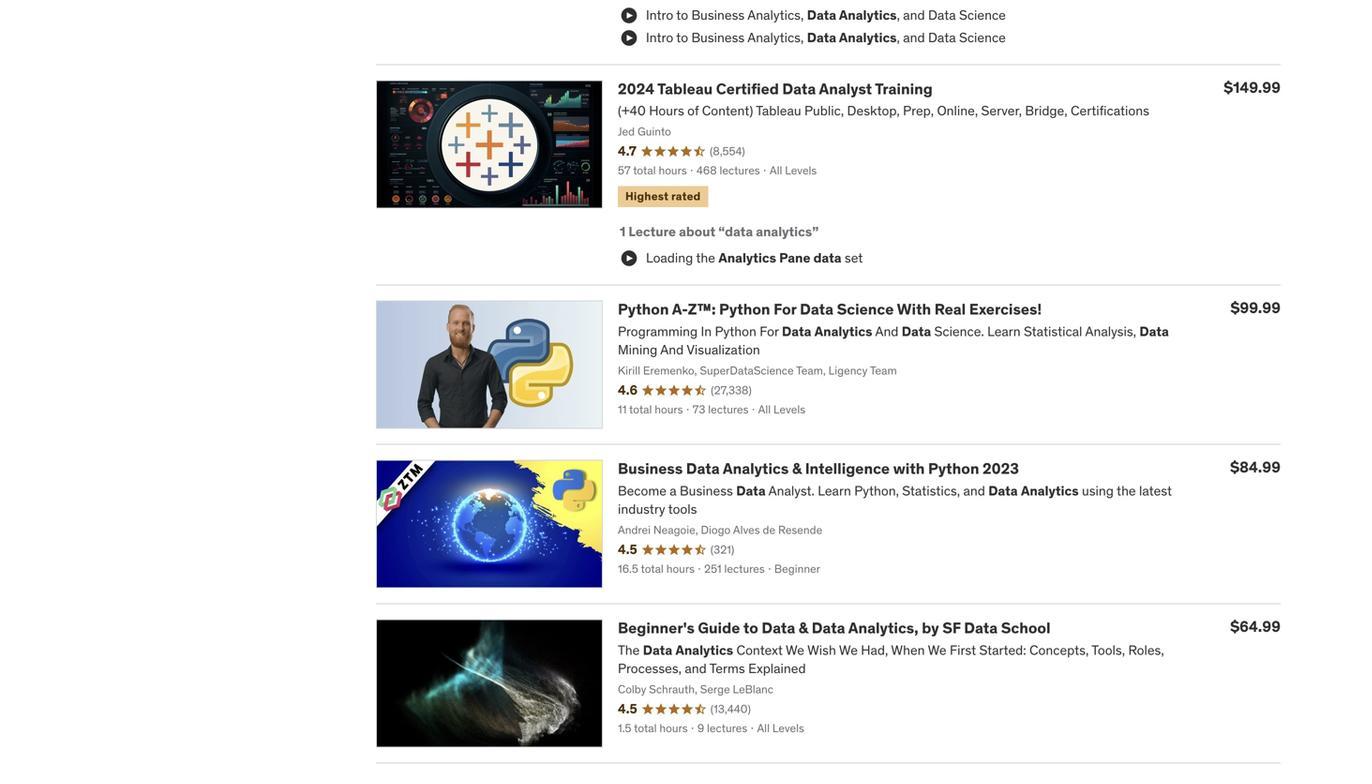 Task type: locate. For each thing, give the bounding box(es) containing it.
data right sf
[[964, 619, 998, 638]]

python
[[618, 300, 669, 319], [719, 300, 770, 319], [928, 459, 979, 478]]

python a-z™: python for data science with real exercises! link
[[618, 300, 1042, 319]]

& right analytics
[[792, 459, 802, 478]]

certified
[[716, 79, 779, 98]]

beginner's guide to data & data analytics, by sf data school
[[618, 619, 1051, 638]]

by
[[922, 619, 939, 638]]

0 vertical spatial &
[[792, 459, 802, 478]]

&
[[792, 459, 802, 478], [799, 619, 808, 638]]

2024
[[618, 79, 654, 98]]

business data analytics & intelligence with python 2023 link
[[618, 459, 1019, 478]]

to
[[743, 619, 758, 638]]

science
[[837, 300, 894, 319]]

data left analytics,
[[812, 619, 845, 638]]

with
[[897, 300, 931, 319]]

sf
[[942, 619, 961, 638]]

guide
[[698, 619, 740, 638]]

python left a-
[[618, 300, 669, 319]]

analytics,
[[848, 619, 919, 638]]

python left for
[[719, 300, 770, 319]]

analytics
[[723, 459, 789, 478]]

intelligence
[[805, 459, 890, 478]]

z™:
[[688, 300, 716, 319]]

business data analytics & intelligence with python 2023
[[618, 459, 1019, 478]]

data
[[782, 79, 816, 98], [800, 300, 834, 319], [686, 459, 720, 478], [762, 619, 795, 638], [812, 619, 845, 638], [964, 619, 998, 638]]

python a-z™: python for data science with real exercises!
[[618, 300, 1042, 319]]

for
[[774, 300, 797, 319]]

python right with
[[928, 459, 979, 478]]

1 horizontal spatial python
[[719, 300, 770, 319]]

& right to at the bottom of page
[[799, 619, 808, 638]]

data right for
[[800, 300, 834, 319]]



Task type: vqa. For each thing, say whether or not it's contained in the screenshot.
VIDEO
no



Task type: describe. For each thing, give the bounding box(es) containing it.
school
[[1001, 619, 1051, 638]]

data left analyst
[[782, 79, 816, 98]]

$149.99
[[1224, 78, 1281, 97]]

1 vertical spatial &
[[799, 619, 808, 638]]

business
[[618, 459, 683, 478]]

tableau
[[657, 79, 713, 98]]

2024 tableau certified data analyst training link
[[618, 79, 933, 98]]

2024 tableau certified data analyst training
[[618, 79, 933, 98]]

with
[[893, 459, 925, 478]]

training
[[875, 79, 933, 98]]

analyst
[[819, 79, 872, 98]]

0 horizontal spatial python
[[618, 300, 669, 319]]

beginner's
[[618, 619, 695, 638]]

data right the business
[[686, 459, 720, 478]]

2023
[[983, 459, 1019, 478]]

$84.99
[[1230, 458, 1281, 477]]

2 horizontal spatial python
[[928, 459, 979, 478]]

$64.99
[[1230, 617, 1281, 636]]

real
[[935, 300, 966, 319]]

exercises!
[[969, 300, 1042, 319]]

data right to at the bottom of page
[[762, 619, 795, 638]]

a-
[[672, 300, 688, 319]]

beginner's guide to data & data analytics, by sf data school link
[[618, 619, 1051, 638]]

$99.99
[[1231, 298, 1281, 318]]



